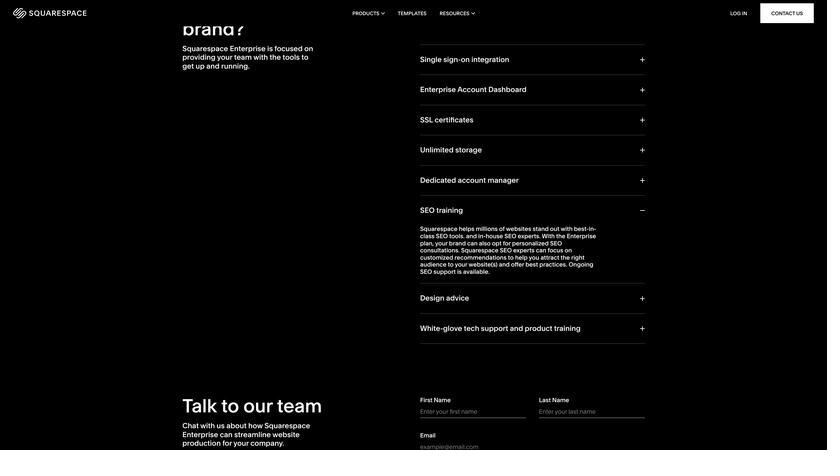 Task type: vqa. For each thing, say whether or not it's contained in the screenshot.
Preview to the right
no



Task type: locate. For each thing, give the bounding box(es) containing it.
how
[[249, 422, 263, 431]]

training right product
[[555, 324, 581, 333]]

out
[[551, 225, 560, 233]]

the
[[270, 53, 281, 62], [557, 233, 566, 240], [561, 254, 570, 262]]

team
[[234, 53, 252, 62], [277, 395, 322, 418]]

name right last
[[553, 397, 570, 405]]

with right running.
[[254, 53, 268, 62]]

2 horizontal spatial with
[[561, 225, 573, 233]]

0 vertical spatial team
[[234, 53, 252, 62]]

ssl
[[421, 116, 433, 125]]

last
[[540, 397, 551, 405]]

chat with us about how squarespace enterprise can streamline website production for your company.
[[183, 422, 310, 448]]

brand?
[[183, 18, 245, 40]]

on inside squarespace enterprise is focused on providing your team with the tools to get up and running.
[[305, 44, 313, 53]]

can inside what can squarespace enterprise do for your brand?
[[233, 0, 265, 3]]

0 horizontal spatial team
[[234, 53, 252, 62]]

name right first
[[434, 397, 451, 405]]

0 vertical spatial with
[[254, 53, 268, 62]]

squarespace inside 'chat with us about how squarespace enterprise can streamline website production for your company.'
[[265, 422, 310, 431]]

first name
[[421, 397, 451, 405]]

your inside squarespace enterprise is focused on providing your team with the tools to get up and running.
[[217, 53, 233, 62]]

with
[[254, 53, 268, 62], [561, 225, 573, 233], [201, 422, 215, 431]]

email
[[421, 432, 436, 440]]

templates
[[398, 10, 427, 16]]

white-
[[421, 324, 444, 333]]

squarespace inside what can squarespace enterprise do for your brand?
[[269, 0, 386, 3]]

with inside squarespace enterprise is focused on providing your team with the tools to get up and running.
[[254, 53, 268, 62]]

account
[[458, 85, 487, 94]]

for inside what can squarespace enterprise do for your brand?
[[306, 0, 330, 21]]

to
[[302, 53, 309, 62], [508, 254, 514, 262], [448, 261, 454, 269], [221, 395, 239, 418]]

to inside squarespace enterprise is focused on providing your team with the tools to get up and running.
[[302, 53, 309, 62]]

1 horizontal spatial team
[[277, 395, 322, 418]]

support down customized
[[434, 268, 456, 276]]

team inside squarespace enterprise is focused on providing your team with the tools to get up and running.
[[234, 53, 252, 62]]

and inside squarespace enterprise is focused on providing your team with the tools to get up and running.
[[207, 62, 220, 71]]

seo right opt
[[505, 233, 517, 240]]

2 vertical spatial on
[[565, 247, 572, 255]]

0 horizontal spatial for
[[223, 440, 232, 448]]

house
[[486, 233, 504, 240]]

seo down out
[[551, 240, 563, 247]]

1 horizontal spatial name
[[553, 397, 570, 405]]

last name
[[540, 397, 570, 405]]

website
[[273, 431, 300, 440]]

1 horizontal spatial with
[[254, 53, 268, 62]]

recommendations
[[455, 254, 507, 262]]

to right the tools
[[302, 53, 309, 62]]

Last Name text field
[[540, 406, 645, 419]]

website(s)
[[469, 261, 498, 269]]

available.
[[464, 268, 490, 276]]

support right tech
[[481, 324, 509, 333]]

is left available. on the right bottom
[[458, 268, 462, 276]]

focused
[[275, 44, 303, 53]]

enterprise
[[183, 0, 274, 21], [230, 44, 266, 53], [421, 85, 456, 94], [567, 233, 597, 240], [183, 431, 218, 440]]

2 vertical spatial for
[[223, 440, 232, 448]]

2 horizontal spatial for
[[503, 240, 511, 247]]

to up the about
[[221, 395, 239, 418]]

name for last name
[[553, 397, 570, 405]]

and left offer
[[499, 261, 510, 269]]

integration
[[472, 55, 510, 64]]

1 vertical spatial with
[[561, 225, 573, 233]]

ssl certificates
[[421, 116, 474, 125]]

dashboard
[[489, 85, 527, 94]]

on right focus
[[565, 247, 572, 255]]

1 horizontal spatial support
[[481, 324, 509, 333]]

focus
[[548, 247, 564, 255]]

support inside the squarespace helps millions of websites stand out with best-in- class seo tools. and in-house seo experts. with the enterprise plan, your brand can also opt for personalized seo consultations. squarespace seo experts can focus on customized recommendations to help you attract the right audience to your website(s) and offer best practices. ongoing seo support is available.
[[434, 268, 456, 276]]

0 vertical spatial the
[[270, 53, 281, 62]]

dedicated account manager
[[421, 176, 519, 185]]

2 vertical spatial with
[[201, 422, 215, 431]]

1 vertical spatial for
[[503, 240, 511, 247]]

on
[[305, 44, 313, 53], [461, 55, 470, 64], [565, 247, 572, 255]]

and
[[207, 62, 220, 71], [467, 233, 477, 240], [499, 261, 510, 269], [510, 324, 524, 333]]

your inside what can squarespace enterprise do for your brand?
[[334, 0, 373, 21]]

training
[[437, 206, 463, 215], [555, 324, 581, 333]]

resources
[[440, 10, 470, 16]]

class
[[421, 233, 435, 240]]

talk
[[183, 395, 217, 418]]

attract
[[541, 254, 560, 262]]

training up helps
[[437, 206, 463, 215]]

name for first name
[[434, 397, 451, 405]]

and left product
[[510, 324, 524, 333]]

0 horizontal spatial training
[[437, 206, 463, 215]]

for down us
[[223, 440, 232, 448]]

best-
[[575, 225, 589, 233]]

with
[[542, 233, 555, 240]]

0 horizontal spatial support
[[434, 268, 456, 276]]

1 vertical spatial on
[[461, 55, 470, 64]]

0 horizontal spatial with
[[201, 422, 215, 431]]

seo
[[421, 206, 435, 215], [436, 233, 448, 240], [505, 233, 517, 240], [551, 240, 563, 247], [500, 247, 512, 255], [421, 268, 433, 276]]

seo training
[[421, 206, 463, 215]]

0 vertical spatial is
[[268, 44, 273, 53]]

on right the tools
[[305, 44, 313, 53]]

0 vertical spatial support
[[434, 268, 456, 276]]

0 vertical spatial training
[[437, 206, 463, 215]]

your inside 'chat with us about how squarespace enterprise can streamline website production for your company.'
[[234, 440, 249, 448]]

support
[[434, 268, 456, 276], [481, 324, 509, 333]]

squarespace logo link
[[13, 8, 174, 19]]

0 vertical spatial for
[[306, 0, 330, 21]]

is inside the squarespace helps millions of websites stand out with best-in- class seo tools. and in-house seo experts. with the enterprise plan, your brand can also opt for personalized seo consultations. squarespace seo experts can focus on customized recommendations to help you attract the right audience to your website(s) and offer best practices. ongoing seo support is available.
[[458, 268, 462, 276]]

practices.
[[540, 261, 568, 269]]

1 name from the left
[[434, 397, 451, 405]]

consultations.
[[421, 247, 460, 255]]

log
[[731, 10, 742, 16]]

1 horizontal spatial is
[[458, 268, 462, 276]]

2 name from the left
[[553, 397, 570, 405]]

is inside squarespace enterprise is focused on providing your team with the tools to get up and running.
[[268, 44, 273, 53]]

design
[[421, 294, 445, 303]]

2 vertical spatial the
[[561, 254, 570, 262]]

0 vertical spatial on
[[305, 44, 313, 53]]

the left the tools
[[270, 53, 281, 62]]

plan,
[[421, 240, 434, 247]]

is left focused
[[268, 44, 273, 53]]

also
[[479, 240, 491, 247]]

enterprise inside squarespace enterprise is focused on providing your team with the tools to get up and running.
[[230, 44, 266, 53]]

for right do
[[306, 0, 330, 21]]

in-
[[589, 225, 597, 233], [479, 233, 486, 240]]

0 horizontal spatial on
[[305, 44, 313, 53]]

can
[[233, 0, 265, 3], [468, 240, 478, 247], [536, 247, 547, 255], [220, 431, 233, 440]]

tools.
[[450, 233, 465, 240]]

of
[[500, 225, 505, 233]]

for
[[306, 0, 330, 21], [503, 240, 511, 247], [223, 440, 232, 448]]

with inside the squarespace helps millions of websites stand out with best-in- class seo tools. and in-house seo experts. with the enterprise plan, your brand can also opt for personalized seo consultations. squarespace seo experts can focus on customized recommendations to help you attract the right audience to your website(s) and offer best practices. ongoing seo support is available.
[[561, 225, 573, 233]]

seo down customized
[[421, 268, 433, 276]]

on left "integration"
[[461, 55, 470, 64]]

for right opt
[[503, 240, 511, 247]]

for inside the squarespace helps millions of websites stand out with best-in- class seo tools. and in-house seo experts. with the enterprise plan, your brand can also opt for personalized seo consultations. squarespace seo experts can focus on customized recommendations to help you attract the right audience to your website(s) and offer best practices. ongoing seo support is available.
[[503, 240, 511, 247]]

the left right
[[561, 254, 570, 262]]

opt
[[492, 240, 502, 247]]

2 horizontal spatial on
[[565, 247, 572, 255]]

product
[[525, 324, 553, 333]]

name
[[434, 397, 451, 405], [553, 397, 570, 405]]

1 horizontal spatial on
[[461, 55, 470, 64]]

0 horizontal spatial is
[[268, 44, 273, 53]]

1 horizontal spatial for
[[306, 0, 330, 21]]

offer
[[512, 261, 525, 269]]

and right up
[[207, 62, 220, 71]]

chat
[[183, 422, 199, 431]]

production
[[183, 440, 221, 448]]

with right out
[[561, 225, 573, 233]]

seo up consultations.
[[436, 233, 448, 240]]

squarespace
[[269, 0, 386, 3], [183, 44, 228, 53], [421, 225, 458, 233], [462, 247, 499, 255], [265, 422, 310, 431]]

the right "with"
[[557, 233, 566, 240]]

0 horizontal spatial name
[[434, 397, 451, 405]]

1 vertical spatial training
[[555, 324, 581, 333]]

with left us
[[201, 422, 215, 431]]

1 vertical spatial is
[[458, 268, 462, 276]]



Task type: describe. For each thing, give the bounding box(es) containing it.
contact
[[772, 10, 796, 16]]

1 vertical spatial the
[[557, 233, 566, 240]]

in
[[743, 10, 748, 16]]

1 horizontal spatial in-
[[589, 225, 597, 233]]

can inside 'chat with us about how squarespace enterprise can streamline website production for your company.'
[[220, 431, 233, 440]]

enterprise inside what can squarespace enterprise do for your brand?
[[183, 0, 274, 21]]

unlimited storage
[[421, 146, 482, 155]]

audience
[[421, 261, 447, 269]]

up
[[196, 62, 205, 71]]

account
[[458, 176, 486, 185]]

talk to our team
[[183, 395, 322, 418]]

you
[[529, 254, 540, 262]]

products button
[[353, 0, 385, 26]]

streamline
[[234, 431, 271, 440]]

do
[[278, 0, 301, 21]]

the inside squarespace enterprise is focused on providing your team with the tools to get up and running.
[[270, 53, 281, 62]]

tech
[[464, 324, 480, 333]]

squarespace helps millions of websites stand out with best-in- class seo tools. and in-house seo experts. with the enterprise plan, your brand can also opt for personalized seo consultations. squarespace seo experts can focus on customized recommendations to help you attract the right audience to your website(s) and offer best practices. ongoing seo support is available.
[[421, 225, 597, 276]]

company.
[[251, 440, 284, 448]]

enterprise inside the squarespace helps millions of websites stand out with best-in- class seo tools. and in-house seo experts. with the enterprise plan, your brand can also opt for personalized seo consultations. squarespace seo experts can focus on customized recommendations to help you attract the right audience to your website(s) and offer best practices. ongoing seo support is available.
[[567, 233, 597, 240]]

unlimited
[[421, 146, 454, 155]]

and right tools.
[[467, 233, 477, 240]]

contact us link
[[761, 3, 815, 23]]

manager
[[488, 176, 519, 185]]

us
[[217, 422, 225, 431]]

to left the help
[[508, 254, 514, 262]]

tools
[[283, 53, 300, 62]]

stand
[[533, 225, 549, 233]]

personalized
[[513, 240, 549, 247]]

white-glove tech support and product training
[[421, 324, 581, 333]]

on inside the squarespace helps millions of websites stand out with best-in- class seo tools. and in-house seo experts. with the enterprise plan, your brand can also opt for personalized seo consultations. squarespace seo experts can focus on customized recommendations to help you attract the right audience to your website(s) and offer best practices. ongoing seo support is available.
[[565, 247, 572, 255]]

sign-
[[444, 55, 461, 64]]

templates link
[[398, 0, 427, 26]]

seo up "class"
[[421, 206, 435, 215]]

us
[[797, 10, 804, 16]]

dedicated
[[421, 176, 457, 185]]

1 vertical spatial support
[[481, 324, 509, 333]]

ongoing
[[569, 261, 594, 269]]

help
[[516, 254, 528, 262]]

design advice
[[421, 294, 470, 303]]

with inside 'chat with us about how squarespace enterprise can streamline website production for your company.'
[[201, 422, 215, 431]]

single
[[421, 55, 442, 64]]

what can squarespace enterprise do for your brand?
[[183, 0, 386, 40]]

best
[[526, 261, 539, 269]]

Email email field
[[421, 442, 645, 451]]

products
[[353, 10, 380, 16]]

storage
[[456, 146, 482, 155]]

glove
[[444, 324, 463, 333]]

millions
[[476, 225, 498, 233]]

websites
[[507, 225, 532, 233]]

single sign-on integration
[[421, 55, 510, 64]]

helps
[[459, 225, 475, 233]]

advice
[[447, 294, 470, 303]]

1 vertical spatial team
[[277, 395, 322, 418]]

seo left the help
[[500, 247, 512, 255]]

right
[[572, 254, 585, 262]]

squarespace inside squarespace enterprise is focused on providing your team with the tools to get up and running.
[[183, 44, 228, 53]]

providing
[[183, 53, 216, 62]]

to right audience
[[448, 261, 454, 269]]

1 horizontal spatial training
[[555, 324, 581, 333]]

experts
[[514, 247, 535, 255]]

what
[[183, 0, 229, 3]]

enterprise account dashboard
[[421, 85, 527, 94]]

squarespace enterprise is focused on providing your team with the tools to get up and running.
[[183, 44, 313, 71]]

enterprise inside 'chat with us about how squarespace enterprise can streamline website production for your company.'
[[183, 431, 218, 440]]

customized
[[421, 254, 454, 262]]

first
[[421, 397, 433, 405]]

certificates
[[435, 116, 474, 125]]

get
[[183, 62, 194, 71]]

0 horizontal spatial in-
[[479, 233, 486, 240]]

log             in link
[[731, 10, 748, 16]]

for inside 'chat with us about how squarespace enterprise can streamline website production for your company.'
[[223, 440, 232, 448]]

experts.
[[518, 233, 541, 240]]

brand
[[449, 240, 466, 247]]

contact us
[[772, 10, 804, 16]]

our
[[244, 395, 273, 418]]

running.
[[221, 62, 250, 71]]

resources button
[[440, 0, 475, 26]]

log             in
[[731, 10, 748, 16]]

First Name text field
[[421, 406, 526, 419]]

squarespace logo image
[[13, 8, 87, 19]]

about
[[227, 422, 247, 431]]



